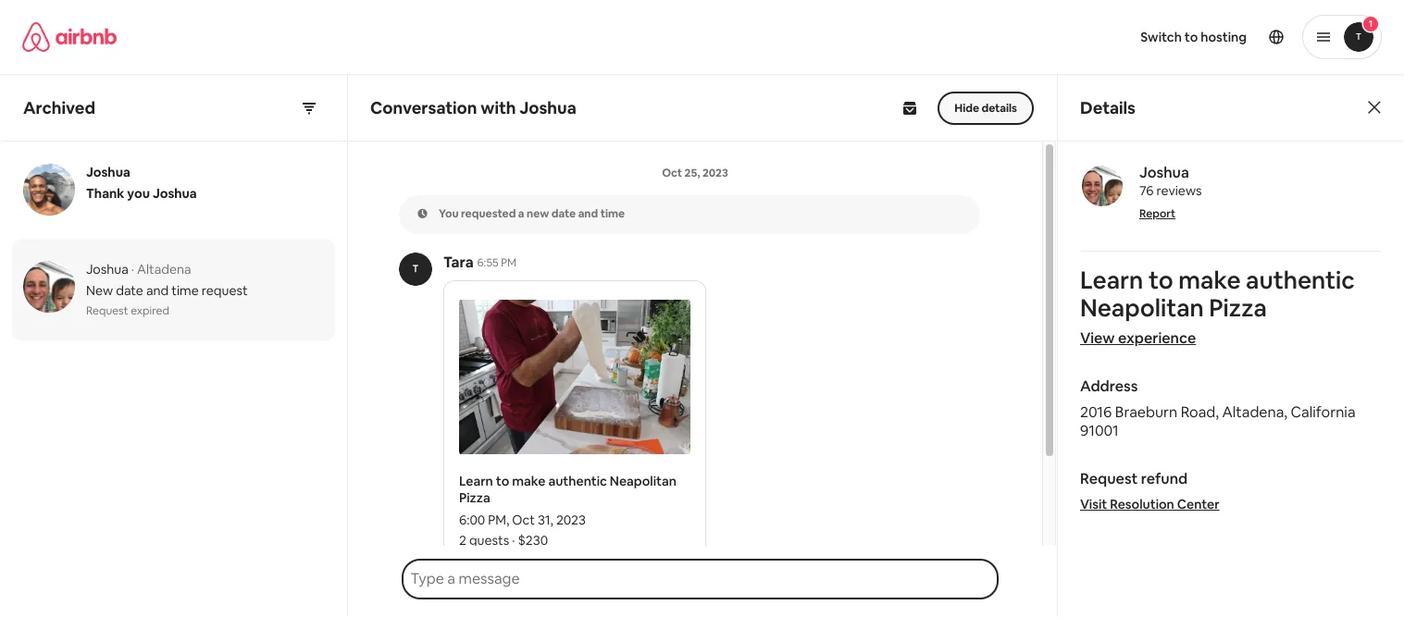 Task type: describe. For each thing, give the bounding box(es) containing it.
6:55
[[477, 255, 499, 270]]

select to open user profile for tara image
[[399, 253, 432, 286]]

archived
[[23, 97, 95, 118]]

date for new
[[116, 282, 143, 299]]

neapolitan for learn to make authentic neapolitan pizza 6:00 pm, oct 31, 2023 2 guests · $230
[[610, 473, 677, 490]]

25,
[[685, 166, 700, 180]]

make for learn to make authentic neapolitan pizza 6:00 pm, oct 31, 2023 2 guests · $230
[[512, 473, 546, 490]]

switch to hosting link
[[1130, 18, 1258, 56]]

guests
[[469, 532, 509, 549]]

oct inside group
[[662, 166, 682, 180]]

profile element
[[724, 0, 1382, 74]]

new
[[86, 282, 113, 299]]

visit
[[1080, 496, 1107, 513]]

request inside request refund visit resolution center
[[1080, 469, 1138, 489]]

learn for learn to make authentic neapolitan pizza view experience
[[1080, 265, 1144, 296]]

joshua for joshua · altadena new date and time request request expired
[[86, 261, 128, 278]]

· inside joshua · altadena new date and time request request expired
[[131, 261, 134, 278]]

requested
[[461, 206, 516, 221]]

center
[[1177, 496, 1220, 513]]

details
[[1080, 97, 1136, 118]]

view
[[1080, 329, 1115, 348]]

joshua 76 reviews report
[[1139, 163, 1202, 221]]

authentic for learn to make authentic neapolitan pizza 6:00 pm, oct 31, 2023 2 guests · $230
[[548, 473, 607, 490]]

$230
[[518, 532, 548, 549]]

braeburn
[[1115, 403, 1178, 422]]

· inside learn to make authentic neapolitan pizza 6:00 pm, oct 31, 2023 2 guests · $230
[[512, 532, 515, 549]]

joshua for joshua 76 reviews report
[[1139, 163, 1189, 182]]

reviews
[[1157, 182, 1202, 199]]

report button
[[1139, 206, 1176, 221]]

switch to hosting
[[1141, 29, 1247, 45]]

address 2016 braeburn road, altadena, california 91001
[[1080, 377, 1356, 441]]

pizza for learn to make authentic neapolitan pizza view experience
[[1209, 293, 1267, 324]]

experience
[[1118, 329, 1196, 348]]

1
[[1369, 18, 1373, 30]]

pm,
[[488, 512, 509, 529]]

tara 6:55 pm
[[443, 253, 517, 272]]

31,
[[538, 512, 553, 529]]

altadena
[[137, 261, 191, 278]]

and for new
[[146, 282, 169, 299]]

refund
[[1141, 469, 1188, 489]]

tara button
[[443, 253, 474, 273]]

to for switch to hosting
[[1185, 29, 1198, 45]]

you
[[127, 185, 150, 202]]

hide
[[955, 100, 979, 115]]

end of inbox data group
[[1, 342, 346, 345]]

time for a
[[600, 206, 625, 221]]

report
[[1139, 206, 1176, 221]]

2016
[[1080, 403, 1112, 422]]

hide details button
[[938, 91, 1034, 124]]



Task type: locate. For each thing, give the bounding box(es) containing it.
0 horizontal spatial to
[[496, 473, 509, 490]]

to inside learn to make authentic neapolitan pizza 6:00 pm, oct 31, 2023 2 guests · $230
[[496, 473, 509, 490]]

2023 right 25,
[[702, 166, 728, 180]]

76
[[1139, 182, 1154, 199]]

0 vertical spatial 2023
[[702, 166, 728, 180]]

joshua up new
[[86, 261, 128, 278]]

and right new
[[578, 206, 598, 221]]

· left $230
[[512, 532, 515, 549]]

learn inside learn to make authentic neapolitan pizza 6:00 pm, oct 31, 2023 2 guests · $230
[[459, 473, 493, 490]]

time inside joshua · altadena new date and time request request expired
[[171, 282, 199, 299]]

and up expired
[[146, 282, 169, 299]]

list of conversations group
[[1, 142, 346, 345]]

learn up view
[[1080, 265, 1144, 296]]

date for new
[[551, 206, 576, 221]]

time down altadena
[[171, 282, 199, 299]]

1 horizontal spatial 2023
[[702, 166, 728, 180]]

date inside joshua · altadena new date and time request request expired
[[116, 282, 143, 299]]

to up experience
[[1149, 265, 1173, 296]]

1 vertical spatial ·
[[512, 532, 515, 549]]

0 vertical spatial authentic
[[1246, 265, 1355, 296]]

request
[[202, 282, 248, 299]]

oct 25, 2023
[[662, 166, 728, 180]]

make
[[1179, 265, 1241, 296], [512, 473, 546, 490]]

6:00
[[459, 512, 485, 529]]

0 horizontal spatial neapolitan
[[610, 473, 677, 490]]

0 horizontal spatial make
[[512, 473, 546, 490]]

1 vertical spatial learn
[[459, 473, 493, 490]]

0 horizontal spatial request
[[86, 304, 128, 318]]

learn to make authentic neapolitan pizza 6:00 pm, oct 31, 2023 2 guests · $230
[[459, 473, 677, 549]]

date
[[551, 206, 576, 221], [116, 282, 143, 299]]

learn for learn to make authentic neapolitan pizza 6:00 pm, oct 31, 2023 2 guests · $230
[[459, 473, 493, 490]]

to for learn to make authentic neapolitan pizza 6:00 pm, oct 31, 2023 2 guests · $230
[[496, 473, 509, 490]]

1 vertical spatial 2023
[[556, 512, 586, 529]]

0 vertical spatial neapolitan
[[1080, 293, 1204, 324]]

· left altadena
[[131, 261, 134, 278]]

date up expired
[[116, 282, 143, 299]]

0 vertical spatial oct
[[662, 166, 682, 180]]

pizza for learn to make authentic neapolitan pizza 6:00 pm, oct 31, 2023 2 guests · $230
[[459, 490, 490, 506]]

authentic inside learn to make authentic neapolitan pizza view experience
[[1246, 265, 1355, 296]]

oct inside learn to make authentic neapolitan pizza 6:00 pm, oct 31, 2023 2 guests · $230
[[512, 512, 535, 529]]

learn
[[1080, 265, 1144, 296], [459, 473, 493, 490]]

1 horizontal spatial authentic
[[1246, 265, 1355, 296]]

0 horizontal spatial learn
[[459, 473, 493, 490]]

time inside group
[[600, 206, 625, 221]]

1 horizontal spatial date
[[551, 206, 576, 221]]

Type a message text field
[[403, 561, 963, 598]]

and inside group
[[578, 206, 598, 221]]

visit resolution center link
[[1080, 496, 1220, 513]]

0 vertical spatial date
[[551, 206, 576, 221]]

authentic
[[1246, 265, 1355, 296], [548, 473, 607, 490]]

1 horizontal spatial neapolitan
[[1080, 293, 1204, 324]]

neapolitan inside learn to make authentic neapolitan pizza view experience
[[1080, 293, 1204, 324]]

to for learn to make authentic neapolitan pizza view experience
[[1149, 265, 1173, 296]]

oct left 25,
[[662, 166, 682, 180]]

to inside the 'profile' element
[[1185, 29, 1198, 45]]

date inside group
[[551, 206, 576, 221]]

0 horizontal spatial ·
[[131, 261, 134, 278]]

conversation
[[370, 97, 477, 118]]

view experience link
[[1080, 329, 1196, 348]]

1 vertical spatial make
[[512, 473, 546, 490]]

thank
[[86, 185, 124, 202]]

joshua up report button
[[1139, 163, 1189, 182]]

expired
[[131, 304, 169, 318]]

1 vertical spatial time
[[171, 282, 199, 299]]

2023 right 31,
[[556, 512, 586, 529]]

1 horizontal spatial and
[[578, 206, 598, 221]]

pizza
[[1209, 293, 1267, 324], [459, 490, 490, 506]]

1 horizontal spatial to
[[1149, 265, 1173, 296]]

conversation with joshua
[[370, 97, 576, 118]]

0 horizontal spatial time
[[171, 282, 199, 299]]

0 horizontal spatial date
[[116, 282, 143, 299]]

pizza inside learn to make authentic neapolitan pizza 6:00 pm, oct 31, 2023 2 guests · $230
[[459, 490, 490, 506]]

california
[[1291, 403, 1356, 422]]

to right switch
[[1185, 29, 1198, 45]]

joshua thank you joshua
[[86, 164, 197, 202]]

1 vertical spatial neapolitan
[[610, 473, 677, 490]]

2 horizontal spatial to
[[1185, 29, 1198, 45]]

joshua · altadena new date and time request request expired
[[86, 261, 248, 318]]

1 vertical spatial pizza
[[459, 490, 490, 506]]

1 horizontal spatial time
[[600, 206, 625, 221]]

1 button
[[1302, 15, 1382, 59]]

and for new
[[578, 206, 598, 221]]

and
[[578, 206, 598, 221], [146, 282, 169, 299]]

joshua inside the joshua 76 reviews report
[[1139, 163, 1189, 182]]

1 vertical spatial authentic
[[548, 473, 607, 490]]

make for learn to make authentic neapolitan pizza view experience
[[1179, 265, 1241, 296]]

altadena,
[[1222, 403, 1288, 422]]

1 horizontal spatial make
[[1179, 265, 1241, 296]]

airbnb service says you requested a new date and time. sent oct 25, 2023, 6:55 pm group
[[379, 143, 1012, 234]]

neapolitan
[[1080, 293, 1204, 324], [610, 473, 677, 490]]

joshua right you
[[153, 185, 197, 202]]

neapolitan for learn to make authentic neapolitan pizza view experience
[[1080, 293, 1204, 324]]

and inside joshua · altadena new date and time request request expired
[[146, 282, 169, 299]]

learn to make authentic neapolitan pizza view experience
[[1080, 265, 1355, 348]]

select to open user profile for tara image
[[399, 253, 432, 286]]

joshua for joshua thank you joshua
[[86, 164, 130, 180]]

0 horizontal spatial and
[[146, 282, 169, 299]]

0 vertical spatial request
[[86, 304, 128, 318]]

authentic inside learn to make authentic neapolitan pizza 6:00 pm, oct 31, 2023 2 guests · $230
[[548, 473, 607, 490]]

hosting
[[1201, 29, 1247, 45]]

91001
[[1080, 421, 1119, 441]]

0 vertical spatial pizza
[[1209, 293, 1267, 324]]

1 horizontal spatial learn
[[1080, 265, 1144, 296]]

you
[[439, 206, 459, 221]]

0 vertical spatial and
[[578, 206, 598, 221]]

request inside joshua · altadena new date and time request request expired
[[86, 304, 128, 318]]

date right new
[[551, 206, 576, 221]]

pm
[[501, 255, 517, 270]]

make up experience
[[1179, 265, 1241, 296]]

filter conversations. current filter: archived conversations image
[[302, 100, 317, 115]]

joshua right with
[[520, 97, 576, 118]]

hide details
[[955, 100, 1017, 115]]

neapolitan inside learn to make authentic neapolitan pizza 6:00 pm, oct 31, 2023 2 guests · $230
[[610, 473, 677, 490]]

joshua inside joshua · altadena new date and time request request expired
[[86, 261, 128, 278]]

1 vertical spatial and
[[146, 282, 169, 299]]

2023 inside learn to make authentic neapolitan pizza 6:00 pm, oct 31, 2023 2 guests · $230
[[556, 512, 586, 529]]

to up pm,
[[496, 473, 509, 490]]

resolution
[[1110, 496, 1174, 513]]

switch
[[1141, 29, 1182, 45]]

learn inside learn to make authentic neapolitan pizza view experience
[[1080, 265, 1144, 296]]

2023
[[702, 166, 728, 180], [556, 512, 586, 529]]

make inside learn to make authentic neapolitan pizza view experience
[[1179, 265, 1241, 296]]

request
[[86, 304, 128, 318], [1080, 469, 1138, 489]]

0 vertical spatial ·
[[131, 261, 134, 278]]

·
[[131, 261, 134, 278], [512, 532, 515, 549]]

1 vertical spatial date
[[116, 282, 143, 299]]

request refund visit resolution center
[[1080, 469, 1220, 513]]

tara
[[443, 253, 474, 272]]

1 vertical spatial to
[[1149, 265, 1173, 296]]

2
[[459, 532, 466, 549]]

joshua image
[[1082, 166, 1123, 206]]

2 vertical spatial to
[[496, 473, 509, 490]]

1 horizontal spatial pizza
[[1209, 293, 1267, 324]]

1 horizontal spatial ·
[[512, 532, 515, 549]]

0 horizontal spatial oct
[[512, 512, 535, 529]]

time for altadena
[[171, 282, 199, 299]]

1 horizontal spatial request
[[1080, 469, 1138, 489]]

new
[[527, 206, 549, 221]]

to
[[1185, 29, 1198, 45], [1149, 265, 1173, 296], [496, 473, 509, 490]]

1 horizontal spatial oct
[[662, 166, 682, 180]]

0 horizontal spatial 2023
[[556, 512, 586, 529]]

oct
[[662, 166, 682, 180], [512, 512, 535, 529]]

0 horizontal spatial authentic
[[548, 473, 607, 490]]

oct left 31,
[[512, 512, 535, 529]]

messaging page main contents element
[[0, 74, 1404, 617]]

request down new
[[86, 304, 128, 318]]

0 horizontal spatial pizza
[[459, 490, 490, 506]]

0 vertical spatial make
[[1179, 265, 1241, 296]]

0 vertical spatial to
[[1185, 29, 1198, 45]]

address
[[1080, 377, 1138, 396]]

authentic for learn to make authentic neapolitan pizza view experience
[[1246, 265, 1355, 296]]

time right new
[[600, 206, 625, 221]]

request up visit at the bottom right
[[1080, 469, 1138, 489]]

1 vertical spatial request
[[1080, 469, 1138, 489]]

󱠂
[[417, 205, 428, 221]]

time
[[600, 206, 625, 221], [171, 282, 199, 299]]

you requested a new date and time
[[439, 206, 625, 221]]

0 vertical spatial learn
[[1080, 265, 1144, 296]]

joshua up thank
[[86, 164, 130, 180]]

with
[[481, 97, 516, 118]]

joshua
[[520, 97, 576, 118], [1139, 163, 1189, 182], [86, 164, 130, 180], [153, 185, 197, 202], [86, 261, 128, 278]]

make inside learn to make authentic neapolitan pizza 6:00 pm, oct 31, 2023 2 guests · $230
[[512, 473, 546, 490]]

1 vertical spatial oct
[[512, 512, 535, 529]]

to inside learn to make authentic neapolitan pizza view experience
[[1149, 265, 1173, 296]]

make up 31,
[[512, 473, 546, 490]]

a
[[518, 206, 524, 221]]

learn up 6:00 at the left of the page
[[459, 473, 493, 490]]

2023 inside group
[[702, 166, 728, 180]]

details
[[982, 100, 1017, 115]]

pizza inside learn to make authentic neapolitan pizza view experience
[[1209, 293, 1267, 324]]

0 vertical spatial time
[[600, 206, 625, 221]]

road,
[[1181, 403, 1219, 422]]



Task type: vqa. For each thing, say whether or not it's contained in the screenshot.
right '19' Button
no



